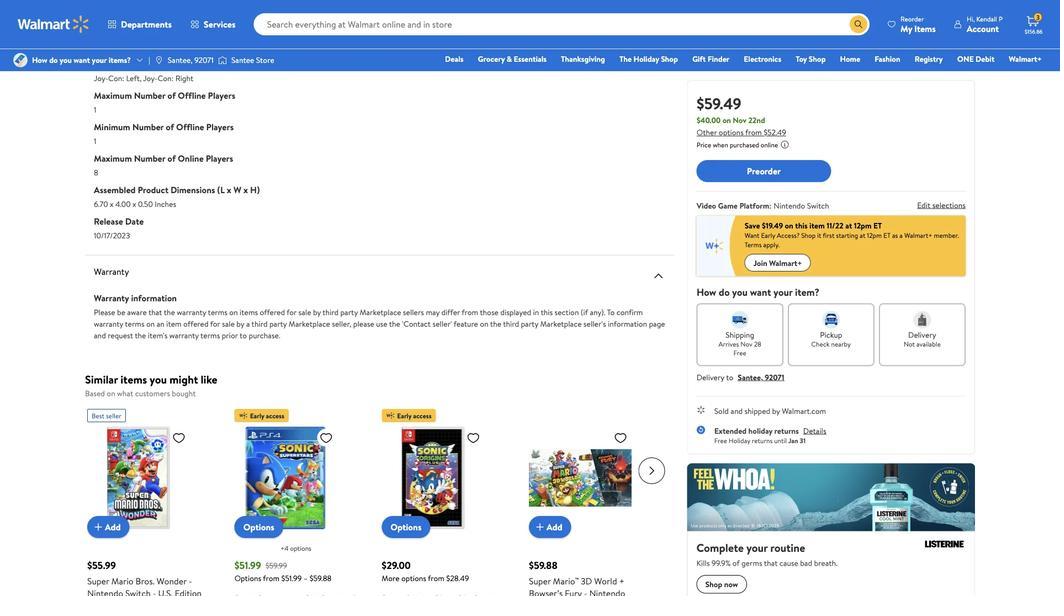 Task type: locate. For each thing, give the bounding box(es) containing it.
 image for santee, 92071
[[155, 56, 163, 65]]

your
[[92, 55, 107, 65], [774, 285, 793, 299]]

1 horizontal spatial returns
[[775, 426, 799, 436]]

other options from $52.49 button
[[697, 127, 787, 138]]

2 joy- from the left
[[143, 73, 158, 84]]

warranty right item's
[[169, 330, 199, 341]]

sale
[[299, 307, 311, 318], [222, 319, 235, 330]]

$51.99 left '–'
[[282, 574, 302, 584]]

super for $55.99
[[87, 576, 109, 588]]

shop left it
[[802, 231, 816, 240]]

item inside "warranty information please be aware that the warranty terms on items offered for sale by third party marketplace sellers may differ from those displayed in this section (if any). to confirm warranty terms on an item offered for sale by a third party marketplace seller, please use the 'contact seller' feature on the third party marketplace seller's information page and request the item's warranty terms prior to purchase."
[[166, 319, 182, 330]]

2 add to cart image from the left
[[534, 521, 547, 534]]

1 product group from the left
[[87, 405, 210, 597]]

warranty inside "warranty information please be aware that the warranty terms on items offered for sale by third party marketplace sellers may differ from those displayed in this section (if any). to confirm warranty terms on an item offered for sale by a third party marketplace seller, please use the 'contact seller' feature on the third party marketplace seller's information page and request the item's warranty terms prior to purchase."
[[94, 292, 129, 304]]

marketplace down section
[[541, 319, 582, 330]]

nintendo right :
[[774, 201, 806, 211]]

nintendo down the $55.99
[[87, 588, 123, 597]]

0 horizontal spatial nintendo
[[87, 588, 123, 597]]

0 horizontal spatial options link
[[235, 517, 283, 539]]

joy- down peripherals
[[143, 73, 158, 84]]

from down 22nd
[[746, 127, 762, 138]]

2 vertical spatial by
[[773, 406, 781, 417]]

on inside save $19.49 on this item 11/22 at 12pm et want early access? shop it first starting at 12pm et as a walmart+ member. terms apply.
[[785, 220, 794, 231]]

warranty
[[94, 265, 129, 278], [94, 292, 129, 304]]

from left $28.49
[[428, 574, 445, 584]]

2 early access from the left
[[397, 411, 432, 421]]

be
[[117, 307, 125, 318]]

from up feature
[[462, 307, 479, 318]]

one debit link
[[953, 53, 1000, 65]]

options
[[243, 522, 275, 534], [391, 522, 422, 534], [235, 574, 261, 584]]

2 1 from the top
[[94, 136, 96, 147]]

free for shipping
[[734, 349, 747, 358]]

0 horizontal spatial options
[[290, 544, 312, 553]]

want down the join in the top right of the page
[[751, 285, 772, 299]]

delivery not available
[[904, 330, 941, 349]]

1 vertical spatial switch
[[125, 588, 151, 597]]

0 horizontal spatial $51.99
[[235, 559, 261, 573]]

1 maximum from the top
[[94, 89, 132, 101]]

- inside $59.88 super mario™ 3d world + bowser's fury - nintend
[[584, 588, 588, 597]]

joy- down required
[[94, 73, 108, 84]]

0 vertical spatial sale
[[299, 307, 311, 318]]

warranty
[[177, 307, 206, 318], [94, 319, 123, 330], [169, 330, 199, 341]]

$59.49
[[697, 93, 742, 114]]

1 horizontal spatial $59.88
[[529, 559, 558, 573]]

con: left right in the top of the page
[[158, 73, 174, 84]]

your left items?
[[92, 55, 107, 65]]

party up purchase. at the left of the page
[[270, 319, 287, 330]]

1 vertical spatial your
[[774, 285, 793, 299]]

your left item?
[[774, 285, 793, 299]]

con: down required
[[108, 73, 124, 84]]

con:
[[108, 73, 124, 84], [158, 73, 174, 84]]

delivery up sold
[[697, 372, 725, 383]]

1 super from the left
[[87, 576, 109, 588]]

92071 down services dropdown button
[[195, 55, 214, 65]]

2 add button from the left
[[529, 517, 572, 539]]

1 horizontal spatial et
[[884, 231, 891, 240]]

from
[[746, 127, 762, 138], [462, 307, 479, 318], [263, 574, 280, 584], [428, 574, 445, 584]]

0 horizontal spatial $59.88
[[310, 574, 332, 584]]

1 vertical spatial item
[[166, 319, 182, 330]]

1 horizontal spatial items
[[240, 307, 258, 318]]

1 vertical spatial a
[[246, 319, 250, 330]]

offered right "an" on the left of the page
[[183, 319, 209, 330]]

from inside the $51.99 $59.99 options from $51.99 – $59.88
[[263, 574, 280, 584]]

x right w
[[244, 184, 248, 196]]

comic
[[94, 10, 116, 21]]

1 horizontal spatial at
[[860, 231, 866, 240]]

1 vertical spatial by
[[237, 319, 245, 330]]

1 add from the left
[[105, 521, 121, 534]]

1 horizontal spatial do
[[719, 285, 730, 299]]

0 horizontal spatial items
[[121, 372, 147, 387]]

1 vertical spatial how
[[697, 285, 717, 299]]

92071
[[195, 55, 214, 65], [765, 372, 785, 383]]

2 warranty from the top
[[94, 292, 129, 304]]

you inside similar items you might like based on what customers bought
[[150, 372, 167, 387]]

options link up +4
[[235, 517, 283, 539]]

p
[[999, 14, 1003, 23]]

the right use
[[389, 319, 401, 330]]

holiday down shipped
[[729, 436, 751, 446]]

electronics
[[744, 54, 782, 64]]

- left u.s.
[[153, 588, 156, 597]]

information up that on the left bottom of page
[[131, 292, 177, 304]]

1 down minimum
[[94, 136, 96, 147]]

walmart+ link
[[1005, 53, 1048, 65]]

until
[[775, 436, 787, 446]]

- for $59.88
[[584, 588, 588, 597]]

other
[[697, 127, 717, 138]]

free inside extended holiday returns details free holiday returns until jan 31
[[715, 436, 728, 446]]

media
[[127, 26, 151, 38]]

this inside "warranty information please be aware that the warranty terms on items offered for sale by third party marketplace sellers may differ from those displayed in this section (if any). to confirm warranty terms on an item offered for sale by a third party marketplace seller, please use the 'contact seller' feature on the third party marketplace seller's information page and request the item's warranty terms prior to purchase."
[[541, 307, 553, 318]]

free down shipping
[[734, 349, 747, 358]]

a inside "warranty information please be aware that the warranty terms on items offered for sale by third party marketplace sellers may differ from those displayed in this section (if any). to confirm warranty terms on an item offered for sale by a third party marketplace seller, please use the 'contact seller' feature on the third party marketplace seller's information page and request the item's warranty terms prior to purchase."
[[246, 319, 250, 330]]

to
[[607, 307, 615, 318]]

0 horizontal spatial party
[[270, 319, 287, 330]]

1 horizontal spatial add button
[[529, 517, 572, 539]]

2 super from the left
[[529, 576, 551, 588]]

my
[[901, 22, 913, 35]]

santee, 92071
[[168, 55, 214, 65]]

santee, down 28
[[738, 372, 764, 383]]

0 horizontal spatial early access
[[250, 411, 285, 421]]

and right sold
[[731, 406, 743, 417]]

1 horizontal spatial delivery
[[909, 330, 937, 340]]

0 vertical spatial by
[[313, 307, 321, 318]]

seller,
[[332, 319, 352, 330]]

nov up other options from $52.49 button
[[733, 115, 747, 126]]

super mario™ 3d world + bowser's fury - nintendo switch [digital] image
[[529, 427, 632, 530]]

12pm left as
[[868, 231, 882, 240]]

terms left prior
[[201, 330, 220, 341]]

1 horizontal spatial early
[[397, 411, 412, 421]]

1 horizontal spatial early access
[[397, 411, 432, 421]]

returns left 31
[[775, 426, 799, 436]]

offline up online
[[176, 121, 204, 133]]

santee, up right in the top of the page
[[168, 55, 193, 65]]

number down left,
[[134, 89, 165, 101]]

1 access from the left
[[266, 411, 285, 421]]

super inside $55.99 super mario bros. wonder - nintendo switch - u.s. edition
[[87, 576, 109, 588]]

warranty for warranty information please be aware that the warranty terms on items offered for sale by third party marketplace sellers may differ from those displayed in this section (if any). to confirm warranty terms on an item offered for sale by a third party marketplace seller, please use the 'contact seller' feature on the third party marketplace seller's information page and request the item's warranty terms prior to purchase.
[[94, 292, 129, 304]]

add up $59.88 super mario™ 3d world + bowser's fury - nintend
[[547, 521, 563, 534]]

add button
[[87, 517, 130, 539], [529, 517, 572, 539]]

to inside "warranty information please be aware that the warranty terms on items offered for sale by third party marketplace sellers may differ from those displayed in this section (if any). to confirm warranty terms on an item offered for sale by a third party marketplace seller, please use the 'contact seller' feature on the third party marketplace seller's information page and request the item's warranty terms prior to purchase."
[[240, 330, 247, 341]]

shipping
[[726, 330, 755, 340]]

items up what
[[121, 372, 147, 387]]

item right "an" on the left of the page
[[166, 319, 182, 330]]

product group
[[87, 405, 210, 597], [235, 405, 358, 597], [382, 405, 505, 597], [529, 405, 652, 597]]

2 horizontal spatial third
[[503, 319, 519, 330]]

a up purchase. at the left of the page
[[246, 319, 250, 330]]

save $19.49 on this item 11/22 at 12pm et element
[[745, 220, 883, 231]]

1 horizontal spatial this
[[796, 220, 808, 231]]

items inside "warranty information please be aware that the warranty terms on items offered for sale by third party marketplace sellers may differ from those displayed in this section (if any). to confirm warranty terms on an item offered for sale by a third party marketplace seller, please use the 'contact seller' feature on the third party marketplace seller's information page and request the item's warranty terms prior to purchase."
[[240, 307, 258, 318]]

10/17/2023
[[94, 230, 130, 241]]

4 product group from the left
[[529, 405, 652, 597]]

12pm right 11/22
[[855, 220, 872, 231]]

do for how do you want your item?
[[719, 285, 730, 299]]

0 horizontal spatial add
[[105, 521, 121, 534]]

walmart+ right as
[[905, 231, 933, 240]]

nov left 28
[[741, 340, 753, 349]]

on inside similar items you might like based on what customers bought
[[107, 388, 115, 399]]

0 horizontal spatial holiday
[[634, 54, 660, 64]]

&
[[507, 54, 512, 64]]

purchase.
[[249, 330, 281, 341]]

options up price when purchased online
[[719, 127, 744, 138]]

1 vertical spatial want
[[751, 285, 772, 299]]

1 horizontal spatial con:
[[158, 73, 174, 84]]

92071 up sold and shipped by walmart.com
[[765, 372, 785, 383]]

shop left gift
[[661, 54, 678, 64]]

1 vertical spatial santee,
[[738, 372, 764, 383]]

departments
[[121, 18, 172, 30]]

when
[[713, 140, 729, 150]]

0 vertical spatial santee,
[[168, 55, 193, 65]]

0 horizontal spatial early
[[250, 411, 264, 421]]

warranty down "please"
[[94, 319, 123, 330]]

2 options link from the left
[[382, 517, 431, 539]]

1 add to cart image from the left
[[92, 521, 105, 534]]

 image
[[13, 53, 28, 67], [155, 56, 163, 65]]

2 vertical spatial options
[[402, 574, 427, 584]]

information down confirm
[[608, 319, 648, 330]]

2 product group from the left
[[235, 405, 358, 597]]

fashion link
[[870, 53, 906, 65]]

0 horizontal spatial super
[[87, 576, 109, 588]]

best seller
[[92, 411, 121, 421]]

super left the mario™
[[529, 576, 551, 588]]

early access for $29.00
[[397, 411, 432, 421]]

free
[[734, 349, 747, 358], [715, 436, 728, 446]]

1 1 from the top
[[94, 104, 96, 115]]

returns left until
[[752, 436, 773, 446]]

add to cart image for super mario™ 3d world + bowser's fury - nintendo switch [digital] image
[[534, 521, 547, 534]]

party up seller,
[[341, 307, 358, 318]]

0 vertical spatial do
[[49, 55, 58, 65]]

0 horizontal spatial walmart+
[[770, 258, 803, 268]]

1 vertical spatial warranty
[[94, 292, 129, 304]]

walmart+ inside save $19.49 on this item 11/22 at 12pm et want early access? shop it first starting at 12pm et as a walmart+ member. terms apply.
[[905, 231, 933, 240]]

selections
[[933, 200, 966, 210]]

players
[[208, 89, 236, 101], [206, 121, 234, 133], [206, 152, 233, 164]]

pickup check nearby
[[812, 330, 851, 349]]

add to cart image
[[92, 521, 105, 534], [534, 521, 547, 534]]

early inside save $19.49 on this item 11/22 at 12pm et want early access? shop it first starting at 12pm et as a walmart+ member. terms apply.
[[762, 231, 776, 240]]

on left "an" on the left of the page
[[146, 319, 155, 330]]

super
[[87, 576, 109, 588], [529, 576, 551, 588]]

please
[[94, 307, 115, 318]]

terms down aware
[[125, 319, 145, 330]]

delivery inside the delivery not available
[[909, 330, 937, 340]]

0 vertical spatial warranty
[[94, 265, 129, 278]]

$51.99
[[235, 559, 261, 573], [282, 574, 302, 584]]

options link for +4 options
[[235, 517, 283, 539]]

add
[[105, 521, 121, 534], [547, 521, 563, 534]]

right
[[176, 73, 194, 84]]

thanksgiving link
[[556, 53, 611, 65]]

0 horizontal spatial your
[[92, 55, 107, 65]]

1 vertical spatial information
[[608, 319, 648, 330]]

do for how do you want your items?
[[49, 55, 58, 65]]

1 horizontal spatial a
[[900, 231, 903, 240]]

want left required
[[74, 55, 90, 65]]

seller
[[106, 411, 121, 421]]

$28.49
[[447, 574, 469, 584]]

0 vertical spatial players
[[208, 89, 236, 101]]

options inside the $59.49 $40.00 on nov 22nd other options from $52.49
[[719, 127, 744, 138]]

2 horizontal spatial -
[[584, 588, 588, 597]]

1 vertical spatial players
[[206, 121, 234, 133]]

you down walmart image
[[60, 55, 72, 65]]

0 horizontal spatial add button
[[87, 517, 130, 539]]

at right 11/22
[[846, 220, 853, 231]]

you for how do you want your items?
[[60, 55, 72, 65]]

game
[[94, 41, 114, 52], [719, 201, 738, 211]]

third up purchase. at the left of the page
[[252, 319, 268, 330]]

sellers
[[403, 307, 424, 318]]

2 add from the left
[[547, 521, 563, 534]]

maximum down left,
[[94, 89, 132, 101]]

1 horizontal spatial santee,
[[738, 372, 764, 383]]

 image down walmart image
[[13, 53, 28, 67]]

add to cart image for super mario bros. wonder - nintendo switch - u.s. edition image
[[92, 521, 105, 534]]

0 horizontal spatial offered
[[183, 319, 209, 330]]

1 vertical spatial nintendo
[[87, 588, 123, 597]]

1 horizontal spatial add to cart image
[[534, 521, 547, 534]]

1 vertical spatial do
[[719, 285, 730, 299]]

1 add button from the left
[[87, 517, 130, 539]]

how for how do you want your item?
[[697, 285, 717, 299]]

2 vertical spatial you
[[150, 372, 167, 387]]

nintendo inside $55.99 super mario bros. wonder - nintendo switch - u.s. edition
[[87, 588, 123, 597]]

3 product group from the left
[[382, 405, 505, 597]]

third up seller,
[[323, 307, 339, 318]]

1 vertical spatial you
[[733, 285, 748, 299]]

services
[[204, 18, 236, 30]]

0 horizontal spatial con:
[[108, 73, 124, 84]]

add to favorites list, sonic superstars - playstation 4 image
[[320, 432, 333, 445]]

0 vertical spatial item
[[810, 220, 825, 231]]

warranty for warranty
[[94, 265, 129, 278]]

product group containing $29.00
[[382, 405, 505, 597]]

shop inside save $19.49 on this item 11/22 at 12pm et want early access? shop it first starting at 12pm et as a walmart+ member. terms apply.
[[802, 231, 816, 240]]

1 vertical spatial delivery
[[697, 372, 725, 383]]

$51.99 left $59.99
[[235, 559, 261, 573]]

0 vertical spatial game
[[94, 41, 114, 52]]

0 horizontal spatial access
[[266, 411, 285, 421]]

pickup
[[821, 330, 843, 340]]

walmart+ down the $156.86
[[1010, 54, 1043, 64]]

left,
[[126, 73, 142, 84]]

offered up purchase. at the left of the page
[[260, 307, 285, 318]]

0 horizontal spatial you
[[60, 55, 72, 65]]

gift finder link
[[688, 53, 735, 65]]

this left it
[[796, 220, 808, 231]]

2 vertical spatial warranty
[[169, 330, 199, 341]]

 image
[[218, 55, 227, 66]]

early access
[[250, 411, 285, 421], [397, 411, 432, 421]]

1 vertical spatial holiday
[[729, 436, 751, 446]]

0 vertical spatial want
[[74, 55, 90, 65]]

a right as
[[900, 231, 903, 240]]

number up the product
[[134, 152, 165, 164]]

the
[[620, 54, 632, 64]]

bros.
[[136, 576, 155, 588]]

super inside $59.88 super mario™ 3d world + bowser's fury - nintend
[[529, 576, 551, 588]]

1 horizontal spatial and
[[731, 406, 743, 417]]

switch up save $19.49 on this item 11/22 at 12pm et "element"
[[808, 201, 830, 211]]

do down walmart image
[[49, 55, 58, 65]]

0 horizontal spatial do
[[49, 55, 58, 65]]

1 early access from the left
[[250, 411, 285, 421]]

want
[[745, 231, 760, 240]]

free inside the shipping arrives nov 28 free
[[734, 349, 747, 358]]

early
[[762, 231, 776, 240], [250, 411, 264, 421], [397, 411, 412, 421]]

you for similar items you might like based on what customers bought
[[150, 372, 167, 387]]

$156.86
[[1025, 28, 1043, 35]]

do up shipping
[[719, 285, 730, 299]]

the right that on the left bottom of page
[[164, 307, 175, 318]]

 image for how do you want your items?
[[13, 53, 28, 67]]

arrives
[[719, 340, 740, 349]]

0 horizontal spatial add to cart image
[[92, 521, 105, 534]]

0 vertical spatial a
[[900, 231, 903, 240]]

shop right toy
[[809, 54, 826, 64]]

from inside "warranty information please be aware that the warranty terms on items offered for sale by third party marketplace sellers may differ from those displayed in this section (if any). to confirm warranty terms on an item offered for sale by a third party marketplace seller, please use the 'contact seller' feature on the third party marketplace seller's information page and request the item's warranty terms prior to purchase."
[[462, 307, 479, 318]]

1 horizontal spatial options
[[402, 574, 427, 584]]

grocery & essentials link
[[473, 53, 552, 65]]

1 warranty from the top
[[94, 265, 129, 278]]

1 horizontal spatial  image
[[155, 56, 163, 65]]

nov inside the $59.49 $40.00 on nov 22nd other options from $52.49
[[733, 115, 747, 126]]

for
[[287, 307, 297, 318], [210, 319, 220, 330]]

2 access from the left
[[413, 411, 432, 421]]

marketplace
[[360, 307, 401, 318], [289, 319, 330, 330], [541, 319, 582, 330]]

terms
[[208, 307, 228, 318], [125, 319, 145, 330], [201, 330, 220, 341]]

0 vertical spatial to
[[240, 330, 247, 341]]

and left the request
[[94, 330, 106, 341]]

warranty information please be aware that the warranty terms on items offered for sale by third party marketplace sellers may differ from those displayed in this section (if any). to confirm warranty terms on an item offered for sale by a third party marketplace seller, please use the 'contact seller' feature on the third party marketplace seller's information page and request the item's warranty terms prior to purchase.
[[94, 292, 666, 341]]

0 horizontal spatial to
[[240, 330, 247, 341]]

holiday right the
[[634, 54, 660, 64]]

sonic origins plus - playstation 4 image
[[382, 427, 485, 530]]

0 vertical spatial you
[[60, 55, 72, 65]]

world
[[595, 576, 618, 588]]

on right $40.00
[[723, 115, 732, 126]]

reorder my items
[[901, 14, 936, 35]]

of
[[168, 89, 176, 101], [166, 121, 174, 133], [168, 152, 176, 164]]

mario™
[[553, 576, 579, 588]]

walmart+ down apply.
[[770, 258, 803, 268]]

delivery
[[909, 330, 937, 340], [697, 372, 725, 383]]

- right the fury
[[584, 588, 588, 597]]

1 vertical spatial free
[[715, 436, 728, 446]]

0 vertical spatial terms
[[208, 307, 228, 318]]

item left 11/22
[[810, 220, 825, 231]]

at right starting
[[860, 231, 866, 240]]

thanksgiving
[[561, 54, 606, 64]]

game down the physical
[[94, 41, 114, 52]]

access for $29.00
[[413, 411, 432, 421]]

game inside comic mischief physical media format game cards required peripherals joy-con: left, joy-con: right maximum number of offline players 1 minimum number of offline players 1 maximum number of online players 8 assembled product dimensions (l x w x h) 6.70 x 4.00 x 0.50 inches release date 10/17/2023
[[94, 41, 114, 52]]

mischief
[[118, 10, 146, 21]]

items
[[240, 307, 258, 318], [121, 372, 147, 387]]

1 joy- from the left
[[94, 73, 108, 84]]

add up the $55.99
[[105, 521, 121, 534]]

x right 6.70 at the top
[[110, 199, 114, 210]]

switch left u.s.
[[125, 588, 151, 597]]

warranty up "please"
[[94, 292, 129, 304]]

items up purchase. at the left of the page
[[240, 307, 258, 318]]

terms
[[745, 240, 762, 250]]

1 vertical spatial for
[[210, 319, 220, 330]]

1 vertical spatial sale
[[222, 319, 235, 330]]

1 vertical spatial to
[[727, 372, 734, 383]]

1 vertical spatial $59.88
[[310, 574, 332, 584]]

this right in
[[541, 307, 553, 318]]

delivery to santee, 92071
[[697, 372, 785, 383]]

essentials
[[514, 54, 547, 64]]

from inside the $59.49 $40.00 on nov 22nd other options from $52.49
[[746, 127, 762, 138]]

and inside "warranty information please be aware that the warranty terms on items offered for sale by third party marketplace sellers may differ from those displayed in this section (if any). to confirm warranty terms on an item offered for sale by a third party marketplace seller, please use the 'contact seller' feature on the third party marketplace seller's information page and request the item's warranty terms prior to purchase."
[[94, 330, 106, 341]]

on up prior
[[229, 307, 238, 318]]

online
[[178, 152, 204, 164]]

walmart image
[[18, 15, 90, 33]]

1 horizontal spatial 92071
[[765, 372, 785, 383]]

third down displayed
[[503, 319, 519, 330]]

party down in
[[521, 319, 539, 330]]

assembled
[[94, 184, 136, 196]]

1 options link from the left
[[235, 517, 283, 539]]

items inside similar items you might like based on what customers bought
[[121, 372, 147, 387]]

$59.88 right '–'
[[310, 574, 332, 584]]

holiday inside 'link'
[[634, 54, 660, 64]]

0 horizontal spatial -
[[153, 588, 156, 597]]

on right $19.49
[[785, 220, 794, 231]]

to right prior
[[240, 330, 247, 341]]

1 vertical spatial 92071
[[765, 372, 785, 383]]

intent image for shipping image
[[732, 311, 749, 329]]

Search search field
[[254, 13, 870, 35]]

intent image for pickup image
[[823, 311, 841, 329]]

marketplace up use
[[360, 307, 401, 318]]

–
[[304, 574, 308, 584]]

how down walmart plus image
[[697, 285, 717, 299]]

1 con: from the left
[[108, 73, 124, 84]]

extended
[[715, 426, 747, 436]]

free down sold
[[715, 436, 728, 446]]

game right video
[[719, 201, 738, 211]]

add to favorites list, super mario bros. wonder - nintendo switch - u.s. edition image
[[172, 432, 186, 445]]

options link
[[235, 517, 283, 539], [382, 517, 431, 539]]

you for how do you want your item?
[[733, 285, 748, 299]]

1 horizontal spatial switch
[[808, 201, 830, 211]]



Task type: vqa. For each thing, say whether or not it's contained in the screenshot.
the right engine
no



Task type: describe. For each thing, give the bounding box(es) containing it.
1 horizontal spatial sale
[[299, 307, 311, 318]]

$19.49
[[763, 220, 784, 231]]

1 horizontal spatial $51.99
[[282, 574, 302, 584]]

purchased
[[730, 140, 760, 150]]

peripherals
[[131, 58, 174, 70]]

0 vertical spatial warranty
[[177, 307, 206, 318]]

from inside $29.00 more options from $28.49
[[428, 574, 445, 584]]

similar
[[85, 372, 118, 387]]

sonic superstars - playstation 4 image
[[235, 427, 337, 530]]

grocery
[[478, 54, 505, 64]]

any).
[[590, 307, 606, 318]]

warranty image
[[652, 269, 666, 283]]

save
[[745, 220, 761, 231]]

options for +4 options
[[243, 522, 275, 534]]

'contact
[[402, 319, 431, 330]]

0 horizontal spatial et
[[874, 220, 883, 231]]

0 vertical spatial of
[[168, 89, 176, 101]]

might
[[170, 372, 198, 387]]

preorder
[[747, 165, 781, 177]]

1 horizontal spatial party
[[341, 307, 358, 318]]

add for super mario™ 3d world + bowser's fury - nintendo switch [digital] image's add to cart image
[[547, 521, 563, 534]]

2 horizontal spatial party
[[521, 319, 539, 330]]

your for item?
[[774, 285, 793, 299]]

want for item?
[[751, 285, 772, 299]]

$40.00
[[697, 115, 721, 126]]

check
[[812, 340, 830, 349]]

$55.99 super mario bros. wonder - nintendo switch - u.s. edition
[[87, 559, 202, 597]]

1 vertical spatial game
[[719, 201, 738, 211]]

1 horizontal spatial for
[[287, 307, 297, 318]]

$59.88 super mario™ 3d world + bowser's fury - nintend
[[529, 559, 626, 597]]

0 horizontal spatial marketplace
[[289, 319, 330, 330]]

santee store
[[231, 55, 274, 65]]

walmart.com
[[782, 406, 827, 417]]

wonder
[[157, 576, 187, 588]]

options inside $29.00 more options from $28.49
[[402, 574, 427, 584]]

2 vertical spatial players
[[206, 152, 233, 164]]

use
[[376, 319, 388, 330]]

add to favorites list, sonic origins plus - playstation 4 image
[[467, 432, 480, 445]]

kendall
[[977, 14, 998, 23]]

product group containing $51.99
[[235, 405, 358, 597]]

prior
[[222, 330, 238, 341]]

add to favorites list, super mario™ 3d world + bowser's fury - nintendo switch [digital] image
[[614, 432, 628, 445]]

1 horizontal spatial nintendo
[[774, 201, 806, 211]]

santee
[[231, 55, 254, 65]]

join walmart+ link
[[745, 254, 811, 272]]

the left item's
[[135, 330, 146, 341]]

item inside save $19.49 on this item 11/22 at 12pm et want early access? shop it first starting at 12pm et as a walmart+ member. terms apply.
[[810, 220, 825, 231]]

product
[[138, 184, 169, 196]]

1 vertical spatial of
[[166, 121, 174, 133]]

early for $29.00
[[397, 411, 412, 421]]

like
[[201, 372, 218, 387]]

departments button
[[98, 11, 181, 38]]

gift finder
[[693, 54, 730, 64]]

22nd
[[749, 115, 766, 126]]

x right (l on the top left
[[227, 184, 232, 196]]

product group containing $55.99
[[87, 405, 210, 597]]

early access for +4 options
[[250, 411, 285, 421]]

items?
[[109, 55, 131, 65]]

walmart plus image
[[697, 216, 736, 277]]

details
[[804, 426, 827, 436]]

seller'
[[433, 319, 452, 330]]

nearby
[[832, 340, 851, 349]]

options for $29.00
[[391, 522, 422, 534]]

0 vertical spatial offered
[[260, 307, 285, 318]]

0 vertical spatial information
[[131, 292, 177, 304]]

inches
[[155, 199, 176, 210]]

details button
[[804, 426, 827, 436]]

legal information image
[[781, 140, 790, 149]]

join
[[754, 258, 768, 268]]

2 vertical spatial walmart+
[[770, 258, 803, 268]]

home
[[841, 54, 861, 64]]

1 horizontal spatial -
[[189, 576, 192, 588]]

holiday
[[749, 426, 773, 436]]

w
[[234, 184, 241, 196]]

delivery for not
[[909, 330, 937, 340]]

edition
[[175, 588, 202, 597]]

online
[[761, 140, 779, 150]]

one debit
[[958, 54, 995, 64]]

1 vertical spatial offline
[[176, 121, 204, 133]]

add button for super mario™ 3d world + bowser's fury - nintendo switch [digital] image
[[529, 517, 572, 539]]

bought
[[172, 388, 196, 399]]

:
[[770, 201, 772, 211]]

2 maximum from the top
[[94, 152, 132, 164]]

2 horizontal spatial walmart+
[[1010, 54, 1043, 64]]

11/22
[[827, 220, 844, 231]]

add for add to cart image associated with super mario bros. wonder - nintendo switch - u.s. edition image
[[105, 521, 121, 534]]

santee, 92071 button
[[738, 372, 785, 383]]

shop inside 'link'
[[661, 54, 678, 64]]

displayed
[[501, 307, 532, 318]]

on inside the $59.49 $40.00 on nov 22nd other options from $52.49
[[723, 115, 732, 126]]

search icon image
[[855, 20, 864, 29]]

1 horizontal spatial information
[[608, 319, 648, 330]]

1 vertical spatial options
[[290, 544, 312, 553]]

1 vertical spatial and
[[731, 406, 743, 417]]

account
[[967, 22, 1000, 35]]

Walmart Site-Wide search field
[[254, 13, 870, 35]]

hi, kendall p account
[[967, 14, 1003, 35]]

item's
[[148, 330, 168, 341]]

edit selections button
[[918, 200, 966, 210]]

free for extended
[[715, 436, 728, 446]]

h)
[[250, 184, 260, 196]]

hi,
[[967, 14, 975, 23]]

$59.99
[[266, 561, 287, 571]]

0 horizontal spatial 92071
[[195, 55, 214, 65]]

the down those
[[491, 319, 502, 330]]

(if
[[581, 307, 588, 318]]

switch inside $55.99 super mario bros. wonder - nintendo switch - u.s. edition
[[125, 588, 151, 597]]

store
[[256, 55, 274, 65]]

toy shop link
[[791, 53, 831, 65]]

+4 options
[[281, 544, 312, 553]]

want for items?
[[74, 55, 90, 65]]

the holiday shop link
[[615, 53, 683, 65]]

|
[[149, 55, 150, 65]]

0 horizontal spatial returns
[[752, 436, 773, 446]]

(l
[[217, 184, 225, 196]]

minimum
[[94, 121, 130, 133]]

on down those
[[480, 319, 489, 330]]

options link for $29.00
[[382, 517, 431, 539]]

next slide for similar items you might like list image
[[639, 458, 666, 485]]

access for +4 options
[[266, 411, 285, 421]]

2 vertical spatial number
[[134, 152, 165, 164]]

2 con: from the left
[[158, 73, 174, 84]]

electronics link
[[739, 53, 787, 65]]

sold
[[715, 406, 729, 417]]

price
[[697, 140, 712, 150]]

first
[[823, 231, 835, 240]]

0 horizontal spatial third
[[252, 319, 268, 330]]

$59.88 inside $59.88 super mario™ 3d world + bowser's fury - nintend
[[529, 559, 558, 573]]

1 vertical spatial terms
[[125, 319, 145, 330]]

28
[[755, 340, 762, 349]]

1 horizontal spatial by
[[313, 307, 321, 318]]

that
[[149, 307, 162, 318]]

grocery & essentials
[[478, 54, 547, 64]]

0 horizontal spatial for
[[210, 319, 220, 330]]

1 vertical spatial warranty
[[94, 319, 123, 330]]

customers
[[135, 388, 170, 399]]

0 vertical spatial offline
[[178, 89, 206, 101]]

0 horizontal spatial by
[[237, 319, 245, 330]]

early for +4 options
[[250, 411, 264, 421]]

x left the 0.50
[[133, 199, 136, 210]]

shipping arrives nov 28 free
[[719, 330, 762, 358]]

1 horizontal spatial marketplace
[[360, 307, 401, 318]]

nov inside the shipping arrives nov 28 free
[[741, 340, 753, 349]]

2 horizontal spatial marketplace
[[541, 319, 582, 330]]

your for items?
[[92, 55, 107, 65]]

holiday inside extended holiday returns details free holiday returns until jan 31
[[729, 436, 751, 446]]

a inside save $19.49 on this item 11/22 at 12pm et want early access? shop it first starting at 12pm et as a walmart+ member. terms apply.
[[900, 231, 903, 240]]

0 vertical spatial number
[[134, 89, 165, 101]]

2 vertical spatial terms
[[201, 330, 220, 341]]

$59.88 inside the $51.99 $59.99 options from $51.99 – $59.88
[[310, 574, 332, 584]]

in
[[533, 307, 539, 318]]

registry
[[915, 54, 944, 64]]

gift
[[693, 54, 706, 64]]

4.00
[[115, 199, 131, 210]]

1 vertical spatial number
[[132, 121, 164, 133]]

this inside save $19.49 on this item 11/22 at 12pm et want early access? shop it first starting at 12pm et as a walmart+ member. terms apply.
[[796, 220, 808, 231]]

how for how do you want your items?
[[32, 55, 47, 65]]

what
[[117, 388, 133, 399]]

items
[[915, 22, 936, 35]]

intent image for delivery image
[[914, 311, 932, 329]]

2 vertical spatial of
[[168, 152, 176, 164]]

mario
[[111, 576, 134, 588]]

options inside the $51.99 $59.99 options from $51.99 – $59.88
[[235, 574, 261, 584]]

delivery for to
[[697, 372, 725, 383]]

may
[[426, 307, 440, 318]]

super for $59.88
[[529, 576, 551, 588]]

$55.99
[[87, 559, 116, 573]]

services button
[[181, 11, 245, 38]]

date
[[125, 215, 144, 227]]

as
[[893, 231, 899, 240]]

deals link
[[440, 53, 469, 65]]

edit selections
[[918, 200, 966, 210]]

1 horizontal spatial third
[[323, 307, 339, 318]]

0 horizontal spatial at
[[846, 220, 853, 231]]

available
[[917, 340, 941, 349]]

shipped
[[745, 406, 771, 417]]

add button for super mario bros. wonder - nintendo switch - u.s. edition image
[[87, 517, 130, 539]]

- for $55.99
[[153, 588, 156, 597]]

super mario bros. wonder - nintendo switch - u.s. edition image
[[87, 427, 190, 530]]

product group containing $59.88
[[529, 405, 652, 597]]



